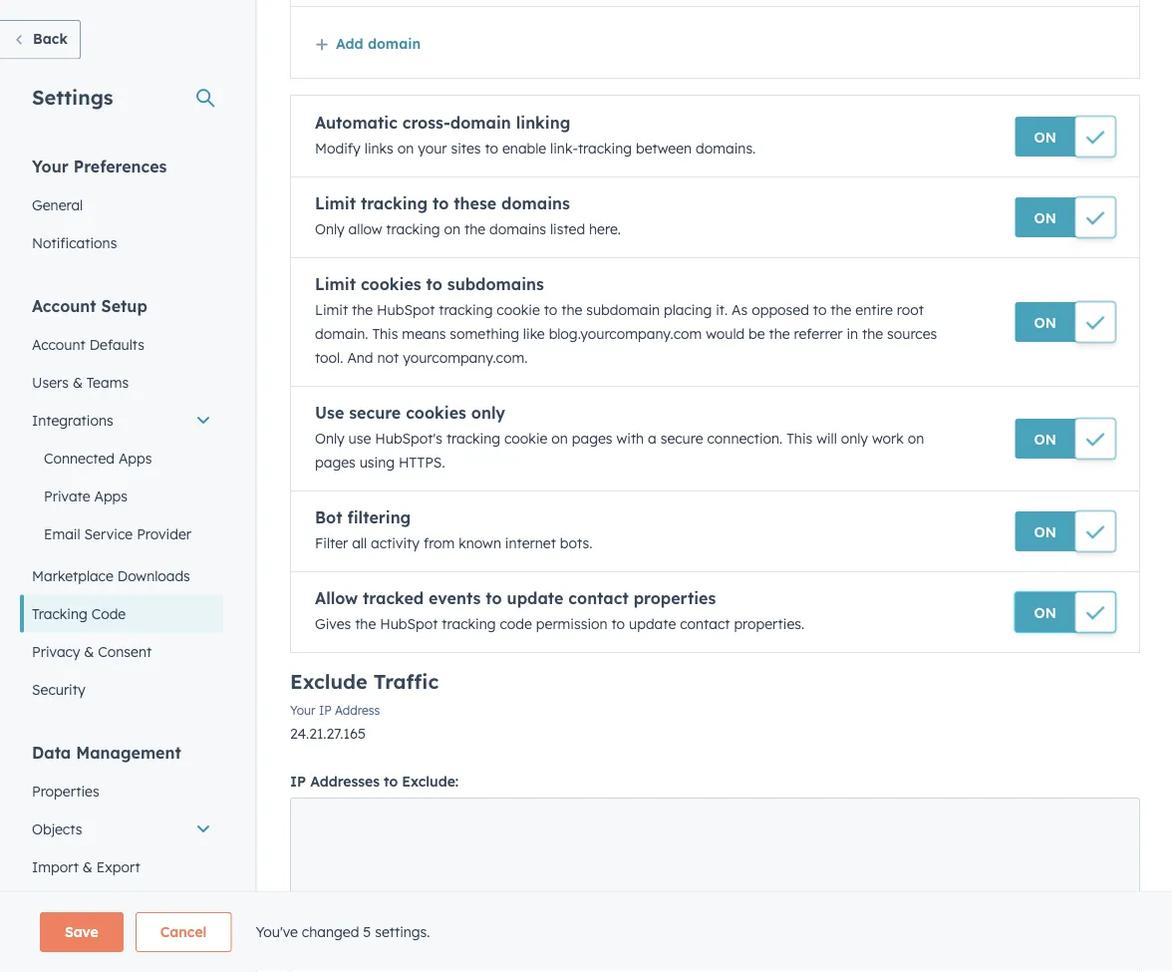 Task type: vqa. For each thing, say whether or not it's contained in the screenshot.


Task type: describe. For each thing, give the bounding box(es) containing it.
add domain
[[336, 35, 421, 52]]

from
[[424, 535, 455, 552]]

listed
[[550, 221, 585, 238]]

tracking inside allow tracked events to update contact properties gives the hubspot tracking code permission to update contact properties.
[[442, 616, 496, 633]]

add
[[336, 35, 364, 52]]

hubspot inside allow tracked events to update contact properties gives the hubspot tracking code permission to update contact properties.
[[380, 616, 438, 633]]

something
[[450, 326, 519, 343]]

0 horizontal spatial contact
[[569, 589, 629, 609]]

objects
[[32, 820, 82, 837]]

objects button
[[20, 810, 223, 848]]

on for bot filtering
[[1034, 523, 1057, 541]]

1 vertical spatial update
[[629, 616, 676, 633]]

the up in
[[831, 302, 852, 319]]

1 horizontal spatial secure
[[661, 430, 703, 448]]

0 vertical spatial pages
[[572, 430, 613, 448]]

properties
[[634, 589, 716, 609]]

addresses
[[310, 773, 380, 791]]

would
[[706, 326, 745, 343]]

tracking code
[[32, 605, 126, 622]]

automatic
[[315, 113, 398, 133]]

allow tracked events to update contact properties gives the hubspot tracking code permission to update contact properties.
[[315, 589, 805, 633]]

hubspot inside limit cookies to subdomains limit the hubspot tracking cookie to the subdomain placing it. as opposed to the entire root domain. this means something like blog.yourcompany.com would be the referrer in the sources tool. and not yourcompany.com.
[[377, 302, 435, 319]]

code
[[91, 605, 126, 622]]

cross-
[[403, 113, 450, 133]]

provider
[[137, 525, 191, 542]]

using
[[360, 454, 395, 472]]

different
[[440, 923, 491, 938]]

to up the means
[[426, 275, 443, 295]]

0 horizontal spatial only
[[471, 403, 505, 423]]

modify
[[315, 140, 361, 158]]

yourcompany.com.
[[403, 349, 528, 367]]

use for secure
[[315, 403, 344, 423]]

you've changed 5 settings.
[[256, 923, 430, 941]]

exclude:
[[402, 773, 459, 791]]

domains.
[[696, 140, 756, 158]]

privacy
[[32, 643, 80, 660]]

use commas to separate different ip addresses. for example: 63.139.127.5, 63.139.127.23
[[290, 923, 804, 938]]

your inside your preferences element
[[32, 156, 69, 176]]

1 vertical spatial domains
[[490, 221, 546, 238]]

63.139.127.5,
[[657, 923, 727, 938]]

0 horizontal spatial domain
[[368, 35, 421, 52]]

settings
[[32, 84, 113, 109]]

the inside allow tracked events to update contact properties gives the hubspot tracking code permission to update contact properties.
[[355, 616, 376, 633]]

here.
[[589, 221, 621, 238]]

0 horizontal spatial update
[[507, 589, 564, 609]]

example:
[[601, 923, 654, 938]]

account defaults
[[32, 335, 145, 353]]

your inside exclude traffic your ip address 24.21.27.165
[[290, 703, 316, 718]]

like
[[523, 326, 545, 343]]

private apps link
[[20, 477, 223, 515]]

import
[[32, 858, 79, 875]]

on inside limit tracking to these domains only allow tracking on the domains listed here.
[[444, 221, 461, 238]]

limit for limit cookies to subdomains
[[315, 275, 356, 295]]

on for automatic cross-domain linking
[[1034, 129, 1057, 146]]

& for teams
[[73, 373, 83, 391]]

1 horizontal spatial contact
[[680, 616, 730, 633]]

notifications
[[32, 234, 117, 251]]

security
[[32, 680, 85, 698]]

exclude traffic your ip address 24.21.27.165
[[290, 669, 439, 743]]

& for export
[[83, 858, 93, 875]]

email service provider
[[44, 525, 191, 542]]

email
[[44, 525, 80, 542]]

blog.yourcompany.com
[[549, 326, 702, 343]]

1 vertical spatial only
[[841, 430, 868, 448]]

account setup element
[[20, 295, 223, 708]]

tracking code link
[[20, 595, 223, 633]]

connected apps link
[[20, 439, 223, 477]]

setup
[[101, 296, 147, 316]]

tracking up allow
[[361, 194, 428, 214]]

private apps
[[44, 487, 128, 504]]

changed
[[302, 923, 359, 941]]

account setup
[[32, 296, 147, 316]]

0 horizontal spatial ip
[[290, 773, 306, 791]]

integrations button
[[20, 401, 223, 439]]

tracking inside limit cookies to subdomains limit the hubspot tracking cookie to the subdomain placing it. as opposed to the entire root domain. this means something like blog.yourcompany.com would be the referrer in the sources tool. and not yourcompany.com.
[[439, 302, 493, 319]]

0 vertical spatial domains
[[502, 194, 570, 214]]

5
[[363, 923, 371, 941]]

tracking right allow
[[386, 221, 440, 238]]

settings.
[[375, 923, 430, 941]]

it.
[[716, 302, 728, 319]]

on inside automatic cross-domain linking modify links on your sites to enable link-tracking between domains.
[[397, 140, 414, 158]]

subdomain
[[586, 302, 660, 319]]

marketplace
[[32, 567, 113, 584]]

data management element
[[20, 741, 223, 924]]

this inside use secure cookies only only use hubspot's tracking cookie on pages with a secure connection. this will only work on pages using https.
[[787, 430, 813, 448]]

commas
[[315, 923, 365, 938]]

email service provider link
[[20, 515, 223, 553]]

users & teams link
[[20, 363, 223, 401]]

opposed
[[752, 302, 809, 319]]

with
[[617, 430, 644, 448]]

tracking inside use secure cookies only only use hubspot's tracking cookie on pages with a secure connection. this will only work on pages using https.
[[447, 430, 501, 448]]

marketplace downloads link
[[20, 557, 223, 595]]

privacy & consent link
[[20, 633, 223, 670]]

not
[[377, 349, 399, 367]]

to up code
[[486, 589, 502, 609]]

tool.
[[315, 349, 343, 367]]

link-
[[550, 140, 578, 158]]

will
[[817, 430, 837, 448]]

to right commas
[[369, 923, 381, 938]]

bots.
[[560, 535, 593, 552]]

traffic
[[374, 669, 439, 694]]

to inside automatic cross-domain linking modify links on your sites to enable link-tracking between domains.
[[485, 140, 499, 158]]

this inside limit cookies to subdomains limit the hubspot tracking cookie to the subdomain placing it. as opposed to the entire root domain. this means something like blog.yourcompany.com would be the referrer in the sources tool. and not yourcompany.com.
[[372, 326, 398, 343]]

integrations
[[32, 411, 113, 429]]

import & export link
[[20, 848, 223, 886]]



Task type: locate. For each thing, give the bounding box(es) containing it.
general link
[[20, 186, 223, 224]]

only left use
[[315, 430, 345, 448]]

on down these
[[444, 221, 461, 238]]

only left allow
[[315, 221, 345, 238]]

& right privacy at the bottom left of the page
[[84, 643, 94, 660]]

only inside limit tracking to these domains only allow tracking on the domains listed here.
[[315, 221, 345, 238]]

account
[[32, 296, 96, 316], [32, 335, 86, 353]]

0 horizontal spatial use
[[290, 923, 312, 938]]

addresses.
[[512, 923, 574, 938]]

1 vertical spatial only
[[315, 430, 345, 448]]

update
[[507, 589, 564, 609], [629, 616, 676, 633]]

2 account from the top
[[32, 335, 86, 353]]

24.21.27.165
[[290, 725, 366, 743]]

use for commas
[[290, 923, 312, 938]]

use secure cookies only only use hubspot's tracking cookie on pages with a secure connection. this will only work on pages using https.
[[315, 403, 924, 472]]

limit for limit tracking to these domains
[[315, 194, 356, 214]]

0 vertical spatial hubspot
[[377, 302, 435, 319]]

domain
[[368, 35, 421, 52], [450, 113, 511, 133]]

0 vertical spatial your
[[32, 156, 69, 176]]

privacy & consent
[[32, 643, 152, 660]]

this left will
[[787, 430, 813, 448]]

1 vertical spatial this
[[787, 430, 813, 448]]

cancel
[[160, 923, 207, 941]]

tracking inside automatic cross-domain linking modify links on your sites to enable link-tracking between domains.
[[578, 140, 632, 158]]

cookies inside limit cookies to subdomains limit the hubspot tracking cookie to the subdomain placing it. as opposed to the entire root domain. this means something like blog.yourcompany.com would be the referrer in the sources tool. and not yourcompany.com.
[[361, 275, 421, 295]]

code
[[500, 616, 532, 633]]

cookies
[[361, 275, 421, 295], [406, 403, 466, 423]]

export
[[96, 858, 140, 875]]

4 on from the top
[[1034, 431, 1057, 448]]

0 horizontal spatial this
[[372, 326, 398, 343]]

account for account defaults
[[32, 335, 86, 353]]

apps for private apps
[[94, 487, 128, 504]]

use
[[349, 430, 371, 448]]

placing
[[664, 302, 712, 319]]

cookies up hubspot's
[[406, 403, 466, 423]]

tracking up something at the top of the page
[[439, 302, 493, 319]]

in
[[847, 326, 858, 343]]

automatic cross-domain linking modify links on your sites to enable link-tracking between domains.
[[315, 113, 756, 158]]

1 vertical spatial apps
[[94, 487, 128, 504]]

entire
[[856, 302, 893, 319]]

on for allow tracked events to update contact properties
[[1034, 604, 1057, 622]]

cancel button
[[135, 912, 232, 952]]

teams
[[87, 373, 129, 391]]

on for limit cookies to subdomains
[[1034, 314, 1057, 331]]

links
[[365, 140, 394, 158]]

domain inside automatic cross-domain linking modify links on your sites to enable link-tracking between domains.
[[450, 113, 511, 133]]

63.139.127.23
[[731, 923, 804, 938]]

root
[[897, 302, 924, 319]]

connected apps
[[44, 449, 152, 467]]

0 vertical spatial contact
[[569, 589, 629, 609]]

account up users
[[32, 335, 86, 353]]

1 vertical spatial contact
[[680, 616, 730, 633]]

& inside import & export link
[[83, 858, 93, 875]]

1 vertical spatial cookie
[[504, 430, 548, 448]]

1 vertical spatial account
[[32, 335, 86, 353]]

events
[[429, 589, 481, 609]]

tracking left between
[[578, 140, 632, 158]]

cookies up the means
[[361, 275, 421, 295]]

separate
[[384, 923, 437, 938]]

only inside use secure cookies only only use hubspot's tracking cookie on pages with a secure connection. this will only work on pages using https.
[[315, 430, 345, 448]]

enable
[[502, 140, 546, 158]]

0 vertical spatial domain
[[368, 35, 421, 52]]

be
[[749, 326, 765, 343]]

exclude
[[290, 669, 368, 694]]

contact up permission
[[569, 589, 629, 609]]

use left commas
[[290, 923, 312, 938]]

1 vertical spatial secure
[[661, 430, 703, 448]]

your
[[32, 156, 69, 176], [290, 703, 316, 718]]

0 vertical spatial this
[[372, 326, 398, 343]]

IP Addresses to Exclude: text field
[[290, 798, 1141, 918]]

on for use secure cookies only
[[1034, 431, 1057, 448]]

save button
[[40, 912, 123, 952]]

2 vertical spatial &
[[83, 858, 93, 875]]

to inside limit tracking to these domains only allow tracking on the domains listed here.
[[433, 194, 449, 214]]

this up not
[[372, 326, 398, 343]]

0 vertical spatial ip
[[319, 703, 332, 718]]

on right work
[[908, 430, 924, 448]]

contact down properties
[[680, 616, 730, 633]]

0 vertical spatial &
[[73, 373, 83, 391]]

ip up 24.21.27.165
[[319, 703, 332, 718]]

users & teams
[[32, 373, 129, 391]]

tracking right hubspot's
[[447, 430, 501, 448]]

known
[[459, 535, 501, 552]]

1 vertical spatial ip
[[290, 773, 306, 791]]

account up account defaults
[[32, 296, 96, 316]]

1 vertical spatial use
[[290, 923, 312, 938]]

contact
[[569, 589, 629, 609], [680, 616, 730, 633]]

cookie inside limit cookies to subdomains limit the hubspot tracking cookie to the subdomain placing it. as opposed to the entire root domain. this means something like blog.yourcompany.com would be the referrer in the sources tool. and not yourcompany.com.
[[497, 302, 540, 319]]

on left with
[[552, 430, 568, 448]]

1 horizontal spatial your
[[290, 703, 316, 718]]

only right will
[[841, 430, 868, 448]]

on right links
[[397, 140, 414, 158]]

for
[[577, 923, 597, 938]]

all
[[352, 535, 367, 552]]

to up 'like'
[[544, 302, 558, 319]]

properties
[[32, 782, 99, 800]]

the right be
[[769, 326, 790, 343]]

hubspot down tracked
[[380, 616, 438, 633]]

0 vertical spatial limit
[[315, 194, 356, 214]]

0 horizontal spatial your
[[32, 156, 69, 176]]

use down the tool. at the left top of page
[[315, 403, 344, 423]]

import & export
[[32, 858, 140, 875]]

apps up service in the bottom of the page
[[94, 487, 128, 504]]

0 vertical spatial update
[[507, 589, 564, 609]]

1 horizontal spatial use
[[315, 403, 344, 423]]

to left these
[[433, 194, 449, 214]]

the left subdomain
[[561, 302, 583, 319]]

your preferences element
[[20, 155, 223, 262]]

5 on from the top
[[1034, 523, 1057, 541]]

limit inside limit tracking to these domains only allow tracking on the domains listed here.
[[315, 194, 356, 214]]

means
[[402, 326, 446, 343]]

& inside privacy & consent link
[[84, 643, 94, 660]]

0 vertical spatial cookie
[[497, 302, 540, 319]]

bot filtering filter all activity from known internet bots.
[[315, 508, 593, 552]]

0 vertical spatial cookies
[[361, 275, 421, 295]]

1 horizontal spatial ip
[[319, 703, 332, 718]]

security link
[[20, 670, 223, 708]]

3 on from the top
[[1034, 314, 1057, 331]]

allow
[[349, 221, 382, 238]]

apps down integrations button
[[119, 449, 152, 467]]

cookie inside use secure cookies only only use hubspot's tracking cookie on pages with a secure connection. this will only work on pages using https.
[[504, 430, 548, 448]]

and
[[347, 349, 373, 367]]

0 vertical spatial only
[[315, 221, 345, 238]]

back
[[33, 30, 68, 47]]

2 on from the top
[[1034, 209, 1057, 227]]

pages down use
[[315, 454, 356, 472]]

ip right different
[[495, 923, 508, 938]]

cookie for only
[[504, 430, 548, 448]]

domains
[[502, 194, 570, 214], [490, 221, 546, 238]]

secure up use
[[349, 403, 401, 423]]

1 vertical spatial cookies
[[406, 403, 466, 423]]

to left exclude: on the bottom
[[384, 773, 398, 791]]

update up code
[[507, 589, 564, 609]]

marketplace downloads
[[32, 567, 190, 584]]

1 vertical spatial limit
[[315, 275, 356, 295]]

referrer
[[794, 326, 843, 343]]

ip inside exclude traffic your ip address 24.21.27.165
[[319, 703, 332, 718]]

the inside limit tracking to these domains only allow tracking on the domains listed here.
[[465, 221, 486, 238]]

only down "yourcompany.com."
[[471, 403, 505, 423]]

0 vertical spatial only
[[471, 403, 505, 423]]

1 vertical spatial &
[[84, 643, 94, 660]]

1 horizontal spatial only
[[841, 430, 868, 448]]

the up domain.
[[352, 302, 373, 319]]

on
[[1034, 129, 1057, 146], [1034, 209, 1057, 227], [1034, 314, 1057, 331], [1034, 431, 1057, 448], [1034, 523, 1057, 541], [1034, 604, 1057, 622]]

domains up listed
[[502, 194, 570, 214]]

work
[[872, 430, 904, 448]]

address
[[335, 703, 380, 718]]

2 vertical spatial ip
[[495, 923, 508, 938]]

0 vertical spatial apps
[[119, 449, 152, 467]]

downloads
[[117, 567, 190, 584]]

apps
[[119, 449, 152, 467], [94, 487, 128, 504]]

account defaults link
[[20, 326, 223, 363]]

1 vertical spatial domain
[[450, 113, 511, 133]]

ip addresses to exclude:
[[290, 773, 459, 791]]

1 limit from the top
[[315, 194, 356, 214]]

tracking down 'events'
[[442, 616, 496, 633]]

subdomains
[[447, 275, 544, 295]]

domain right the add
[[368, 35, 421, 52]]

0 vertical spatial secure
[[349, 403, 401, 423]]

to up referrer
[[813, 302, 827, 319]]

1 vertical spatial hubspot
[[380, 616, 438, 633]]

general
[[32, 196, 83, 213]]

2 only from the top
[[315, 430, 345, 448]]

& left export
[[83, 858, 93, 875]]

gives
[[315, 616, 351, 633]]

1 account from the top
[[32, 296, 96, 316]]

the right gives
[[355, 616, 376, 633]]

0 vertical spatial account
[[32, 296, 96, 316]]

properties.
[[734, 616, 805, 633]]

update down properties
[[629, 616, 676, 633]]

use inside use secure cookies only only use hubspot's tracking cookie on pages with a secure connection. this will only work on pages using https.
[[315, 403, 344, 423]]

1 on from the top
[[1034, 129, 1057, 146]]

pages left with
[[572, 430, 613, 448]]

0 horizontal spatial pages
[[315, 454, 356, 472]]

filter
[[315, 535, 348, 552]]

1 horizontal spatial this
[[787, 430, 813, 448]]

permission
[[536, 616, 608, 633]]

6 on from the top
[[1034, 604, 1057, 622]]

tracking
[[578, 140, 632, 158], [361, 194, 428, 214], [386, 221, 440, 238], [439, 302, 493, 319], [447, 430, 501, 448], [442, 616, 496, 633]]

1 only from the top
[[315, 221, 345, 238]]

activity
[[371, 535, 420, 552]]

private
[[44, 487, 90, 504]]

account for account setup
[[32, 296, 96, 316]]

your up general
[[32, 156, 69, 176]]

to right permission
[[612, 616, 625, 633]]

domain.
[[315, 326, 368, 343]]

connection.
[[707, 430, 783, 448]]

secure
[[349, 403, 401, 423], [661, 430, 703, 448]]

3 limit from the top
[[315, 302, 348, 319]]

domain up sites
[[450, 113, 511, 133]]

1 horizontal spatial update
[[629, 616, 676, 633]]

on for limit tracking to these domains
[[1034, 209, 1057, 227]]

2 vertical spatial limit
[[315, 302, 348, 319]]

allow
[[315, 589, 358, 609]]

cookie
[[497, 302, 540, 319], [504, 430, 548, 448]]

cookie for subdomains
[[497, 302, 540, 319]]

secure right a
[[661, 430, 703, 448]]

& right users
[[73, 373, 83, 391]]

to right sites
[[485, 140, 499, 158]]

https.
[[399, 454, 445, 472]]

the right in
[[862, 326, 883, 343]]

the down these
[[465, 221, 486, 238]]

1 horizontal spatial pages
[[572, 430, 613, 448]]

1 horizontal spatial domain
[[450, 113, 511, 133]]

limit tracking to these domains only allow tracking on the domains listed here.
[[315, 194, 621, 238]]

bot
[[315, 508, 342, 528]]

internet
[[505, 535, 556, 552]]

service
[[84, 525, 133, 542]]

hubspot up the means
[[377, 302, 435, 319]]

0 vertical spatial use
[[315, 403, 344, 423]]

your up 24.21.27.165
[[290, 703, 316, 718]]

1 vertical spatial your
[[290, 703, 316, 718]]

0 horizontal spatial secure
[[349, 403, 401, 423]]

& inside users & teams link
[[73, 373, 83, 391]]

ip left addresses
[[290, 773, 306, 791]]

1 vertical spatial pages
[[315, 454, 356, 472]]

& for consent
[[84, 643, 94, 660]]

cookies inside use secure cookies only only use hubspot's tracking cookie on pages with a secure connection. this will only work on pages using https.
[[406, 403, 466, 423]]

data management
[[32, 742, 181, 762]]

domains down these
[[490, 221, 546, 238]]

apps for connected apps
[[119, 449, 152, 467]]

2 horizontal spatial ip
[[495, 923, 508, 938]]

2 limit from the top
[[315, 275, 356, 295]]

this
[[372, 326, 398, 343], [787, 430, 813, 448]]

between
[[636, 140, 692, 158]]

your preferences
[[32, 156, 167, 176]]

tracked
[[363, 589, 424, 609]]



